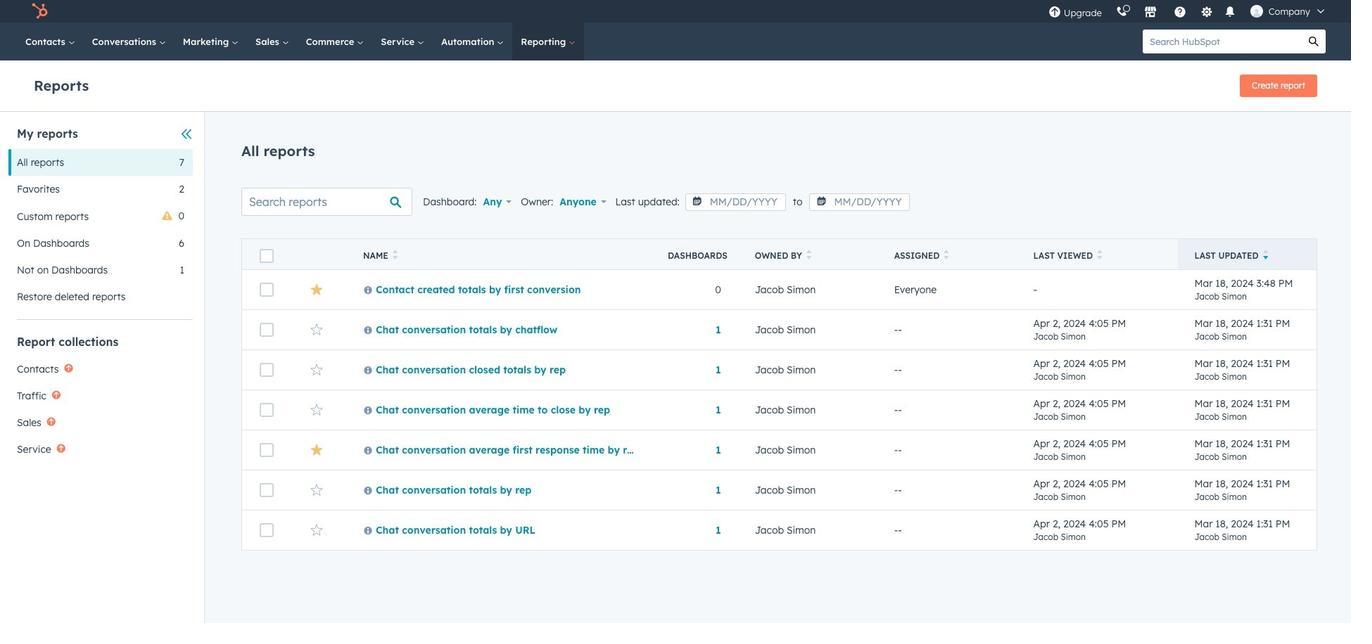 Task type: vqa. For each thing, say whether or not it's contained in the screenshot.
2nd Press to sort. element from left's Press to sort. icon
yes



Task type: describe. For each thing, give the bounding box(es) containing it.
2 press to sort. element from the left
[[807, 250, 812, 262]]

report collections element
[[8, 334, 193, 463]]

press to sort. image
[[393, 250, 398, 260]]

1 mm/dd/yyyy text field from the left
[[686, 194, 786, 211]]

press to sort. image for second press to sort. element from right
[[945, 250, 950, 260]]

press to sort. image for first press to sort. element from the right
[[1098, 250, 1103, 260]]

report filters element
[[8, 126, 193, 311]]

1 press to sort. element from the left
[[393, 250, 398, 262]]



Task type: locate. For each thing, give the bounding box(es) containing it.
descending sort. press to sort ascending. element
[[1264, 250, 1269, 262]]

4 press to sort. element from the left
[[1098, 250, 1103, 262]]

3 press to sort. element from the left
[[945, 250, 950, 262]]

2 press to sort. image from the left
[[945, 250, 950, 260]]

2 horizontal spatial press to sort. image
[[1098, 250, 1103, 260]]

menu
[[1042, 0, 1335, 23]]

banner
[[34, 70, 1318, 97]]

press to sort. image
[[807, 250, 812, 260], [945, 250, 950, 260], [1098, 250, 1103, 260]]

0 horizontal spatial mm/dd/yyyy text field
[[686, 194, 786, 211]]

marketplaces image
[[1145, 6, 1157, 19]]

1 horizontal spatial press to sort. image
[[945, 250, 950, 260]]

2 mm/dd/yyyy text field from the left
[[810, 194, 911, 211]]

press to sort. element
[[393, 250, 398, 262], [807, 250, 812, 262], [945, 250, 950, 262], [1098, 250, 1103, 262]]

jacob simon image
[[1251, 5, 1264, 18]]

Search HubSpot search field
[[1144, 30, 1303, 54]]

descending sort. press to sort ascending. image
[[1264, 250, 1269, 260]]

MM/DD/YYYY text field
[[686, 194, 786, 211], [810, 194, 911, 211]]

Search reports search field
[[242, 188, 413, 216]]

1 horizontal spatial mm/dd/yyyy text field
[[810, 194, 911, 211]]

press to sort. image for 3rd press to sort. element from the right
[[807, 250, 812, 260]]

3 press to sort. image from the left
[[1098, 250, 1103, 260]]

1 press to sort. image from the left
[[807, 250, 812, 260]]

0 horizontal spatial press to sort. image
[[807, 250, 812, 260]]



